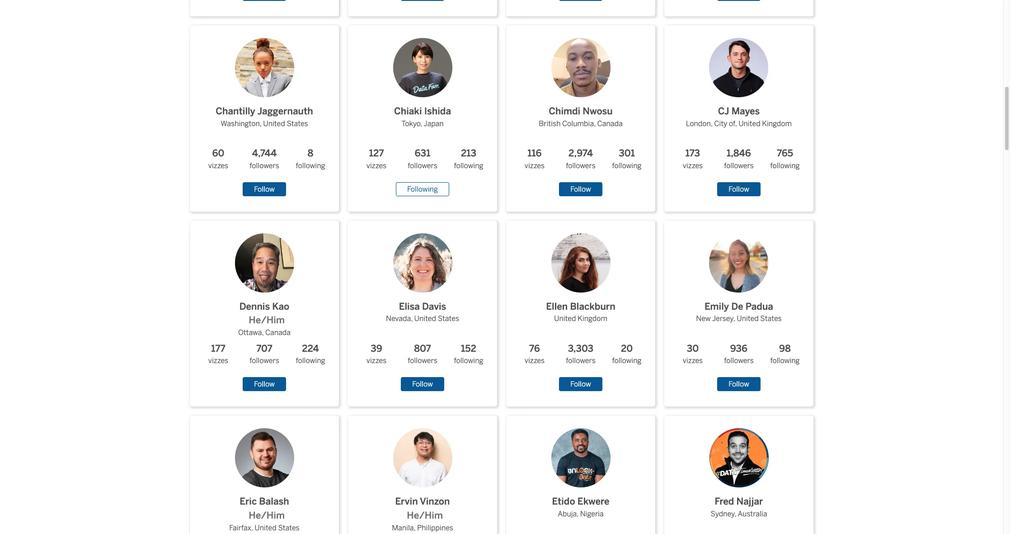 Task type: locate. For each thing, give the bounding box(es) containing it.
follow button down 3,303 followers
[[559, 377, 603, 391]]

following for 98
[[771, 357, 800, 365]]

avatar image for etido ekwere image
[[551, 428, 611, 488]]

followers down 807
[[408, 357, 438, 365]]

765 following
[[771, 148, 800, 170]]

following for 8
[[296, 161, 325, 170]]

follow button
[[243, 182, 286, 196], [559, 182, 603, 196], [718, 182, 761, 196], [243, 377, 286, 391], [401, 377, 444, 391], [559, 377, 603, 391], [718, 377, 761, 391]]

he/him up manila, philippines
[[407, 510, 443, 521]]

follow button down 707 followers
[[243, 377, 286, 391]]

elisa
[[399, 301, 420, 312]]

following down 213
[[454, 161, 484, 170]]

follow down 2,974 followers in the top of the page
[[571, 185, 591, 193]]

following down 224
[[296, 357, 325, 365]]

london, city of, united kingdom
[[686, 119, 792, 128]]

follow button down 807 followers
[[401, 377, 444, 391]]

states down davis
[[438, 315, 459, 323]]

united down the eric balash he/him
[[255, 524, 277, 532]]

de
[[732, 301, 744, 312]]

states for eric balash
[[278, 524, 300, 532]]

he/him inside the 'dennis kao he/him'
[[249, 315, 285, 326]]

avatar image for eric balash image
[[235, 428, 294, 488]]

new jersey, united states
[[697, 315, 782, 323]]

australia
[[738, 510, 768, 518]]

canada
[[598, 119, 623, 128], [265, 328, 291, 337]]

emily
[[705, 301, 729, 312]]

1 horizontal spatial kingdom
[[763, 119, 792, 128]]

he/him
[[249, 315, 285, 326], [249, 510, 285, 521], [407, 510, 443, 521]]

states down jaggernauth on the top
[[287, 119, 308, 128]]

vizzes down 30
[[683, 357, 703, 365]]

39
[[371, 343, 382, 354]]

kingdom down blackburn
[[578, 315, 608, 323]]

follow button for 707
[[243, 377, 286, 391]]

631
[[415, 148, 431, 159]]

follow button for 936
[[718, 377, 761, 391]]

follow button down 2,974 followers in the top of the page
[[559, 182, 603, 196]]

vizzes down 76
[[525, 357, 545, 365]]

301 following
[[613, 148, 642, 170]]

following down 98
[[771, 357, 800, 365]]

followers
[[250, 161, 279, 170], [408, 161, 438, 170], [566, 161, 596, 170], [725, 161, 754, 170], [250, 357, 279, 365], [408, 357, 438, 365], [566, 357, 596, 365], [725, 357, 754, 365]]

chantilly jaggernauth
[[216, 106, 313, 117]]

elisa davis
[[399, 301, 446, 312]]

vizzes for 177
[[208, 357, 228, 365]]

sydney,
[[711, 510, 737, 518]]

united down emily de padua
[[737, 315, 759, 323]]

follow down 1,846 followers
[[729, 185, 750, 193]]

98
[[780, 343, 791, 354]]

states down balash
[[278, 524, 300, 532]]

following down 152
[[454, 357, 484, 365]]

765
[[777, 148, 794, 159]]

follow down 936 followers
[[729, 380, 750, 389]]

new
[[697, 315, 711, 323]]

manila,
[[392, 524, 416, 532]]

columbia,
[[563, 119, 596, 128]]

he/him up ottawa, canada
[[249, 315, 285, 326]]

followers down '3,303'
[[566, 357, 596, 365]]

nwosu
[[583, 106, 613, 117]]

213 following
[[454, 148, 484, 170]]

avatar image for dennis kao image
[[235, 233, 294, 292]]

chiaki
[[394, 106, 422, 117]]

0 horizontal spatial kingdom
[[578, 315, 608, 323]]

vizzes down '127'
[[367, 161, 387, 170]]

eric
[[240, 496, 257, 507]]

dennis kao he/him
[[240, 301, 290, 326]]

vizzes for 127
[[367, 161, 387, 170]]

following down 20
[[613, 357, 642, 365]]

follow button for 4,744
[[243, 182, 286, 196]]

vizzes down 173
[[683, 161, 703, 170]]

follow button down 936 followers
[[718, 377, 761, 391]]

173 vizzes
[[683, 148, 703, 170]]

follow for 2,974
[[571, 185, 591, 193]]

vizzes for 30
[[683, 357, 703, 365]]

following down 301
[[613, 161, 642, 170]]

127 vizzes
[[367, 148, 387, 170]]

following
[[407, 185, 438, 193]]

follow for 1,846
[[729, 185, 750, 193]]

4,744
[[252, 148, 277, 159]]

following for 765
[[771, 161, 800, 170]]

20 following
[[613, 343, 642, 365]]

follow down 3,303 followers
[[571, 380, 591, 389]]

following button
[[396, 182, 449, 196]]

followers down 707 at the bottom of page
[[250, 357, 279, 365]]

1 vertical spatial canada
[[265, 328, 291, 337]]

emily de padua link
[[697, 226, 782, 314]]

kingdom up 765
[[763, 119, 792, 128]]

jaggernauth
[[257, 106, 313, 117]]

vizzes for 60
[[208, 161, 228, 170]]

707
[[257, 343, 273, 354]]

173
[[686, 148, 701, 159]]

abuja, nigeria
[[558, 510, 604, 518]]

sydney, australia
[[711, 510, 768, 518]]

follow for 936
[[729, 380, 750, 389]]

vizzes
[[208, 161, 228, 170], [367, 161, 387, 170], [525, 161, 545, 170], [683, 161, 703, 170], [208, 357, 228, 365], [367, 357, 387, 365], [525, 357, 545, 365], [683, 357, 703, 365]]

chiaki ishida link
[[386, 31, 460, 118]]

ervin
[[395, 496, 418, 507]]

followers down 4,744
[[250, 161, 279, 170]]

follow for 707
[[254, 380, 275, 389]]

ottawa,
[[238, 328, 264, 337]]

canada up 707 at the bottom of page
[[265, 328, 291, 337]]

canada down nwosu
[[598, 119, 623, 128]]

0 vertical spatial canada
[[598, 119, 623, 128]]

vizzes for 76
[[525, 357, 545, 365]]

follow down 707 followers
[[254, 380, 275, 389]]

followers down '2,974'
[[566, 161, 596, 170]]

vizzes down 60
[[208, 161, 228, 170]]

177
[[211, 343, 226, 354]]

washington,
[[221, 119, 262, 128]]

followers down 1,846
[[725, 161, 754, 170]]

98 following
[[771, 343, 800, 365]]

united kingdom
[[554, 315, 608, 323]]

936 followers
[[725, 343, 754, 365]]

chimdi nwosu
[[549, 106, 613, 117]]

following for 20
[[613, 357, 642, 365]]

fred
[[715, 496, 735, 507]]

vizzes down 116
[[525, 161, 545, 170]]

chimdi
[[549, 106, 581, 117]]

301
[[619, 148, 635, 159]]

washington, united states
[[221, 119, 308, 128]]

avatar image for cj mayes image
[[710, 38, 769, 97]]

follow button down 1,846 followers
[[718, 182, 761, 196]]

follow button down 4,744 followers
[[243, 182, 286, 196]]

avatar image for chimdi nwosu image
[[551, 38, 611, 97]]

he/him up fairfax, united states at the bottom of page
[[249, 510, 285, 521]]

follow down 4,744 followers
[[254, 185, 275, 193]]

following down 765
[[771, 161, 800, 170]]

2,974
[[569, 148, 593, 159]]

united
[[263, 119, 285, 128], [739, 119, 761, 128], [414, 315, 436, 323], [554, 315, 576, 323], [737, 315, 759, 323], [255, 524, 277, 532]]

followers down 631
[[408, 161, 438, 170]]

followers down 936
[[725, 357, 754, 365]]

follow down 807 followers
[[413, 380, 433, 389]]

he/him inside the eric balash he/him
[[249, 510, 285, 521]]

following down "8" in the left of the page
[[296, 161, 325, 170]]

follow button for 807
[[401, 377, 444, 391]]

vizzes down 177 at the left bottom
[[208, 357, 228, 365]]

states
[[287, 119, 308, 128], [438, 315, 459, 323], [761, 315, 782, 323], [278, 524, 300, 532]]

of,
[[729, 119, 737, 128]]

states for elisa davis
[[438, 315, 459, 323]]

he/him for balash
[[249, 510, 285, 521]]

807
[[414, 343, 431, 354]]

united down elisa davis
[[414, 315, 436, 323]]

city
[[715, 119, 728, 128]]

1 horizontal spatial canada
[[598, 119, 623, 128]]

follow button for 2,974
[[559, 182, 603, 196]]

30
[[687, 343, 699, 354]]

1,846
[[727, 148, 752, 159]]

chiaki ishida
[[394, 106, 451, 117]]

jersey,
[[713, 315, 736, 323]]

cj mayes link
[[686, 31, 792, 118]]

vizzes down 39
[[367, 357, 387, 365]]

chimdi nwosu link
[[539, 31, 623, 118]]

224
[[302, 343, 319, 354]]

he/him inside ervin vinzon he/him
[[407, 510, 443, 521]]

najjar
[[737, 496, 764, 507]]



Task type: describe. For each thing, give the bounding box(es) containing it.
127
[[369, 148, 384, 159]]

ellen blackburn
[[546, 301, 616, 312]]

152
[[461, 343, 477, 354]]

3,303
[[568, 343, 594, 354]]

states for chantilly jaggernauth
[[287, 119, 308, 128]]

following for 152
[[454, 357, 484, 365]]

vizzes for 116
[[525, 161, 545, 170]]

followers for 707
[[250, 357, 279, 365]]

united down the mayes
[[739, 119, 761, 128]]

he/him for kao
[[249, 315, 285, 326]]

60 vizzes
[[208, 148, 228, 170]]

avatar image for fred najjar image
[[710, 428, 769, 488]]

followers for 3,303
[[566, 357, 596, 365]]

united down ellen
[[554, 315, 576, 323]]

avatar image for elisa davis image
[[393, 233, 452, 292]]

balash
[[259, 496, 289, 507]]

etido ekwere link
[[544, 421, 618, 509]]

he/him for vinzon
[[407, 510, 443, 521]]

followers for 936
[[725, 357, 754, 365]]

152 following
[[454, 343, 484, 365]]

nevada, united states
[[386, 315, 459, 323]]

united down chantilly jaggernauth
[[263, 119, 285, 128]]

76 vizzes
[[525, 343, 545, 365]]

116 vizzes
[[525, 148, 545, 170]]

following for 213
[[454, 161, 484, 170]]

8
[[308, 148, 314, 159]]

follow for 3,303
[[571, 380, 591, 389]]

dennis
[[240, 301, 270, 312]]

philippines
[[417, 524, 454, 532]]

20
[[621, 343, 633, 354]]

ervin vinzon he/him
[[395, 496, 450, 521]]

0 vertical spatial kingdom
[[763, 119, 792, 128]]

936
[[731, 343, 748, 354]]

mayes
[[732, 106, 760, 117]]

avatar image for ellen blackburn image
[[551, 233, 611, 292]]

follow for 807
[[413, 380, 433, 389]]

76
[[530, 343, 540, 354]]

fred najjar link
[[703, 421, 776, 509]]

vizzes for 39
[[367, 357, 387, 365]]

631 followers
[[408, 148, 438, 170]]

ellen
[[546, 301, 568, 312]]

british
[[539, 119, 561, 128]]

60
[[212, 148, 225, 159]]

fairfax, united states
[[229, 524, 300, 532]]

ishida
[[424, 106, 451, 117]]

4,744 followers
[[250, 148, 279, 170]]

avatar image for emily de padua image
[[710, 233, 769, 292]]

807 followers
[[408, 343, 438, 365]]

states down padua
[[761, 315, 782, 323]]

following for 301
[[613, 161, 642, 170]]

0 horizontal spatial canada
[[265, 328, 291, 337]]

213
[[461, 148, 477, 159]]

1 vertical spatial kingdom
[[578, 315, 608, 323]]

manila, philippines
[[392, 524, 454, 532]]

blackburn
[[570, 301, 616, 312]]

nevada,
[[386, 315, 413, 323]]

30 vizzes
[[683, 343, 703, 365]]

avatar image for ervin vinzon image
[[393, 428, 452, 488]]

ekwere
[[578, 496, 610, 507]]

follow button for 3,303
[[559, 377, 603, 391]]

177 vizzes
[[208, 343, 228, 365]]

abuja,
[[558, 510, 579, 518]]

kao
[[272, 301, 290, 312]]

tokyo, japan
[[402, 119, 444, 128]]

ellen blackburn link
[[544, 226, 618, 314]]

fred najjar
[[715, 496, 764, 507]]

etido
[[552, 496, 576, 507]]

follow button for 1,846
[[718, 182, 761, 196]]

39 vizzes
[[367, 343, 387, 365]]

224 following
[[296, 343, 325, 365]]

following for 224
[[296, 357, 325, 365]]

3,303 followers
[[566, 343, 596, 365]]

vizzes for 173
[[683, 161, 703, 170]]

nigeria
[[581, 510, 604, 518]]

eric balash he/him
[[240, 496, 289, 521]]

cj
[[718, 106, 730, 117]]

tokyo,
[[402, 119, 422, 128]]

chantilly jaggernauth link
[[216, 31, 313, 118]]

emily de padua
[[705, 301, 774, 312]]

8 following
[[296, 148, 325, 170]]

avatar image for chantilly jaggernauth image
[[235, 38, 294, 97]]

followers for 2,974
[[566, 161, 596, 170]]

fairfax,
[[229, 524, 253, 532]]

avatar image for chiaki ishida image
[[393, 38, 452, 97]]

707 followers
[[250, 343, 279, 365]]

chantilly
[[216, 106, 255, 117]]

followers for 807
[[408, 357, 438, 365]]

vinzon
[[420, 496, 450, 507]]

followers for 631
[[408, 161, 438, 170]]

ottawa, canada
[[238, 328, 291, 337]]

followers for 1,846
[[725, 161, 754, 170]]

etido ekwere
[[552, 496, 610, 507]]

followers for 4,744
[[250, 161, 279, 170]]

cj mayes
[[718, 106, 760, 117]]

elisa davis link
[[386, 226, 460, 314]]

padua
[[746, 301, 774, 312]]

follow for 4,744
[[254, 185, 275, 193]]



Task type: vqa. For each thing, say whether or not it's contained in the screenshot.


